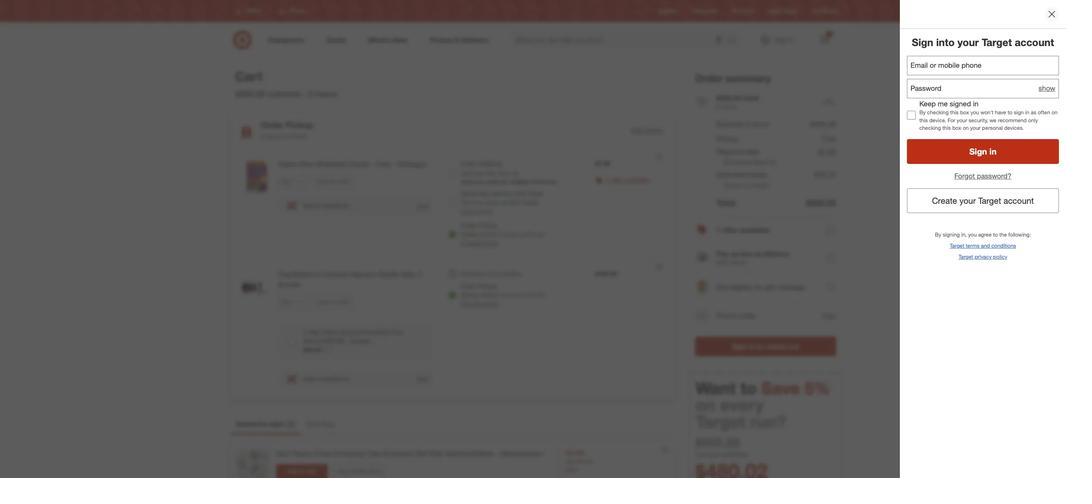 Task type: vqa. For each thing, say whether or not it's contained in the screenshot.
with Only at ¬
no



Task type: locate. For each thing, give the bounding box(es) containing it.
order pickup ready within 2 hours at pinole change store down 'not'
[[461, 282, 545, 308]]

it inside 2-day shipping get it by sat, nov 18 when you order by 12:00pm tomorrow
[[473, 169, 476, 177]]

0 horizontal spatial $505.28
[[235, 89, 265, 99]]

- down games
[[346, 337, 349, 345]]

0 horizontal spatial by
[[478, 169, 484, 177]]

None radio
[[448, 270, 457, 278]]

target inside the on every target run?
[[696, 412, 746, 432]]

1 horizontal spatial $555.03
[[807, 198, 836, 208]]

save for later down breakfast
[[318, 178, 349, 185]]

add a substitute
[[303, 202, 349, 209], [303, 375, 349, 383]]

0 vertical spatial save for later button
[[314, 175, 353, 189]]

2 vertical spatial save
[[762, 378, 801, 399]]

a down breakfast
[[316, 202, 319, 209]]

1 vertical spatial a
[[316, 375, 319, 383]]

wondershop™
[[500, 450, 544, 458]]

$499.99
[[595, 270, 617, 278]]

as up only
[[1031, 109, 1037, 116]]

soon
[[486, 199, 499, 206]]

affirm image
[[696, 252, 710, 266], [697, 253, 709, 261]]

recommend
[[998, 117, 1027, 124]]

change store button up shipping at bottom left
[[461, 239, 498, 248]]

save for later button
[[314, 175, 353, 189], [314, 295, 353, 309]]

sign in button
[[907, 139, 1059, 164]]

1 vertical spatial pinole
[[528, 231, 545, 238]]

$505.28
[[235, 89, 265, 99], [811, 120, 836, 129], [696, 435, 740, 451]]

cart
[[306, 468, 316, 475]]

$555.03 down $48.75
[[807, 198, 836, 208]]

raisin bran breakfast cereal - 24oz - kellogg's link
[[278, 159, 434, 169]]

you right in,
[[969, 231, 977, 238]]

1 vertical spatial order pickup ready within 2 hours at pinole change store
[[461, 282, 545, 308]]

2 down same day delivery with shipt get it as soon as 6pm today learn more
[[498, 231, 502, 238]]

within down shipping not available
[[480, 291, 496, 299]]

forgot
[[955, 171, 975, 180]]

within down more
[[480, 231, 496, 238]]

1 vertical spatial it
[[473, 199, 476, 206]]

2 horizontal spatial available
[[740, 226, 770, 234]]

2 horizontal spatial 1
[[717, 226, 721, 234]]

cart item ready to fulfill group
[[231, 149, 674, 258], [231, 259, 674, 400]]

0 horizontal spatial sign
[[732, 342, 747, 351]]

forgot password?
[[955, 171, 1012, 180]]

items inside '$555.03 total 2 items'
[[722, 103, 737, 110]]

1 a from the top
[[316, 202, 319, 209]]

store up shipping not available
[[484, 239, 498, 247]]

1 horizontal spatial 1
[[606, 176, 609, 184]]

1 vertical spatial $505.28
[[811, 120, 836, 129]]

this up "for" at top right
[[951, 109, 959, 116]]

substitute for the topmost add button
[[321, 202, 349, 209]]

by left signing
[[935, 231, 942, 238]]

for
[[331, 178, 337, 185], [755, 283, 763, 292], [331, 299, 337, 305], [258, 420, 268, 429]]

0 horizontal spatial subtotal
[[268, 89, 300, 99]]

change store button for 1st store pickup radio from the top of the page
[[461, 239, 498, 248]]

0 vertical spatial subtotal
[[268, 89, 300, 99]]

change up shipping at bottom left
[[461, 239, 482, 247]]

change down shipping at bottom left
[[461, 300, 482, 308]]

2 vertical spatial later
[[270, 420, 285, 429]]

every
[[721, 395, 764, 416]]

- left the 24oz
[[371, 160, 374, 169]]

2 vertical spatial available
[[498, 270, 522, 278]]

2 horizontal spatial sign
[[970, 146, 988, 157]]

subtotal inside $505.28 current subtotal
[[722, 451, 748, 459]]

it inside same day delivery with shipt get it as soon as 6pm today learn more
[[473, 199, 476, 206]]

device.
[[930, 117, 947, 124]]

subtotal up order pickup 2 items at pinole
[[268, 89, 300, 99]]

substitute down breakfast
[[321, 202, 349, 209]]

at down shipping not available
[[521, 291, 526, 299]]

to left check
[[757, 342, 764, 351]]

2 change store button from the top
[[461, 300, 498, 309]]

on left every
[[696, 395, 716, 416]]

store down shipping not available
[[484, 300, 498, 308]]

subtotal
[[717, 120, 743, 129]]

1
[[606, 176, 609, 184], [717, 226, 721, 234], [289, 420, 293, 429]]

to inside keep me signed in by checking this box you won't have to sign in as often on this device. for your security, we recommend only checking this box on your personal devices.
[[1008, 109, 1013, 116]]

1 horizontal spatial by
[[502, 179, 508, 185]]

video
[[322, 328, 338, 336]]

2 ready from the top
[[461, 291, 478, 299]]

0 horizontal spatial 1 offer available
[[606, 176, 649, 184]]

1 vertical spatial change
[[461, 300, 482, 308]]

1 vertical spatial by
[[935, 231, 942, 238]]

to
[[1008, 109, 1013, 116], [994, 231, 998, 238], [757, 342, 764, 351], [741, 378, 757, 399], [299, 468, 305, 475]]

bag
[[754, 158, 765, 166]]

0 horizontal spatial by
[[920, 109, 926, 116]]

box down signed in the top right of the page
[[961, 109, 970, 116]]

1 vertical spatial subtotal
[[722, 451, 748, 459]]

1 vertical spatial 1 offer available button
[[696, 216, 836, 244]]

2 vertical spatial pinole
[[528, 291, 545, 299]]

0 vertical spatial store pickup radio
[[448, 230, 457, 239]]

it up learn more button
[[473, 199, 476, 206]]

$505.28 down cart
[[235, 89, 265, 99]]

1 horizontal spatial 1 offer available
[[717, 226, 770, 234]]

2 change from the top
[[461, 300, 482, 308]]

1 hours from the top
[[503, 231, 519, 238]]

in inside button
[[990, 146, 997, 157]]

offer
[[611, 176, 624, 184], [723, 226, 738, 234]]

0 vertical spatial later
[[339, 178, 349, 185]]

your right the create
[[960, 196, 976, 206]]

later down raisin bran breakfast cereal - 24oz - kellogg's
[[339, 178, 349, 185]]

favorites
[[306, 420, 334, 429]]

policy
[[994, 254, 1008, 260]]

set
[[417, 450, 428, 458]]

1 get from the top
[[461, 169, 471, 177]]

estimated for estimated taxes
[[717, 170, 749, 179]]

2 add a substitute from the top
[[303, 375, 349, 383]]

1 vertical spatial 1
[[717, 226, 721, 234]]

1 vertical spatial change store button
[[461, 300, 498, 309]]

at up raisin
[[283, 133, 288, 140]]

0 horizontal spatial offer
[[611, 176, 624, 184]]

1 vertical spatial this
[[920, 117, 928, 124]]

What can we help you find? suggestions appear below search field
[[511, 30, 731, 50]]

estimated down regional fees
[[724, 158, 752, 166]]

at down the 6pm
[[521, 231, 526, 238]]

none password field inside sign into your target account dialog
[[907, 79, 1059, 98]]

ready down shipping at bottom left
[[461, 291, 478, 299]]

None checkbox
[[907, 111, 916, 120]]

pinole
[[290, 133, 307, 140], [528, 231, 545, 238], [528, 291, 545, 299]]

pickup down more
[[478, 222, 497, 229]]

0 horizontal spatial $555.03
[[717, 93, 742, 102]]

as inside keep me signed in by checking this box you won't have to sign in as often on this device. for your security, we recommend only checking this box on your personal devices.
[[1031, 109, 1037, 116]]

$10.50
[[566, 450, 584, 457]]

at
[[283, 133, 288, 140], [521, 231, 526, 238], [521, 291, 526, 299]]

2 left year
[[303, 328, 307, 336]]

2 store pickup radio from the top
[[448, 291, 457, 300]]

sign inside sign in to check out button
[[732, 342, 747, 351]]

1 substitute from the top
[[321, 202, 349, 209]]

0 vertical spatial by
[[478, 169, 484, 177]]

checking down device.
[[920, 124, 941, 131]]

2 cart item ready to fulfill group from the top
[[231, 259, 674, 400]]

0 vertical spatial save
[[318, 178, 330, 185]]

$1.00 button
[[819, 145, 836, 158]]

store for the change store 'button' for 1st store pickup radio from the top of the page
[[484, 239, 498, 247]]

2 up subtotal
[[717, 103, 720, 110]]

2 vertical spatial 1
[[289, 420, 293, 429]]

1 offer available button
[[606, 176, 649, 184], [696, 216, 836, 244]]

sign left into
[[912, 36, 934, 48]]

to up recommend
[[1008, 109, 1013, 116]]

2 vertical spatial at
[[521, 291, 526, 299]]

later
[[339, 178, 349, 185], [339, 299, 349, 305], [270, 420, 285, 429]]

0 vertical spatial change store button
[[461, 239, 498, 248]]

1 vertical spatial save for later
[[318, 299, 349, 305]]

save down the 5
[[318, 299, 330, 305]]

0 vertical spatial ready
[[461, 231, 478, 238]]

allstate
[[350, 337, 371, 345]]

$505.28 down the on every target run?
[[696, 435, 740, 451]]

estimated
[[724, 158, 752, 166], [717, 170, 749, 179]]

redcard
[[732, 8, 753, 14]]

1 vertical spatial later
[[339, 299, 349, 305]]

kellogg's
[[398, 160, 427, 169]]

2
[[829, 31, 831, 37], [308, 89, 313, 99], [717, 103, 720, 110], [261, 133, 264, 140], [498, 231, 502, 238], [418, 270, 422, 279], [498, 291, 502, 299], [303, 328, 307, 336]]

$555.03 total 2 items
[[717, 93, 759, 110]]

1 vertical spatial box
[[953, 124, 962, 131]]

later left the (
[[270, 420, 285, 429]]

change store button for 1st store pickup radio from the bottom
[[461, 300, 498, 309]]

2 hours from the top
[[503, 291, 519, 299]]

on inside the on every target run?
[[696, 395, 716, 416]]

0 vertical spatial by
[[920, 109, 926, 116]]

as down delivery
[[501, 199, 508, 206]]

pickup inside order pickup 2 items at pinole
[[286, 120, 313, 130]]

$505.28 up free
[[811, 120, 836, 129]]

0 vertical spatial available
[[625, 176, 649, 184]]

1 horizontal spatial by
[[935, 231, 942, 238]]

total
[[744, 93, 759, 102]]

pickup
[[286, 120, 313, 130], [717, 134, 738, 143], [478, 222, 497, 229], [478, 282, 497, 290]]

1 order pickup ready within 2 hours at pinole change store from the top
[[461, 222, 545, 247]]

$505.28 subtotal
[[235, 89, 300, 99]]

for down breakfast
[[331, 178, 337, 185]]

2 inside '$555.03 total 2 items'
[[717, 103, 720, 110]]

summary
[[726, 72, 772, 84]]

0 vertical spatial it
[[473, 169, 476, 177]]

2 substitute from the top
[[321, 375, 349, 383]]

1 change from the top
[[461, 239, 482, 247]]

1 vertical spatial 1 offer available
[[717, 226, 770, 234]]

0 vertical spatial a
[[316, 202, 319, 209]]

0 vertical spatial offer
[[611, 176, 624, 184]]

)
[[293, 420, 295, 429]]

None password field
[[907, 79, 1059, 98]]

pinole for 1st store pickup radio from the bottom
[[528, 291, 545, 299]]

1 vertical spatial save
[[318, 299, 330, 305]]

at for 1st store pickup radio from the top of the page
[[521, 231, 526, 238]]

we
[[990, 117, 997, 124]]

at inside order pickup 2 items at pinole
[[283, 133, 288, 140]]

0 vertical spatial 1 offer available
[[606, 176, 649, 184]]

2 up raisin bran breakfast cereal - 24oz - kellogg's image
[[261, 133, 264, 140]]

0 vertical spatial hours
[[503, 231, 519, 238]]

Service plan checkbox
[[287, 338, 296, 347]]

1 down $5.29
[[606, 176, 609, 184]]

by down the keep
[[920, 109, 926, 116]]

in inside button
[[749, 342, 755, 351]]

0 vertical spatial account
[[1015, 36, 1055, 48]]

tree
[[368, 450, 381, 458]]

0 vertical spatial sign
[[912, 36, 934, 48]]

order down '$505.28 subtotal'
[[261, 120, 284, 130]]

0 vertical spatial within
[[480, 231, 496, 238]]

sign inside sign in button
[[970, 146, 988, 157]]

devices.
[[1005, 124, 1024, 131]]

1 up pay
[[717, 226, 721, 234]]

weekly ad link
[[693, 7, 718, 15]]

2 store from the top
[[484, 300, 498, 308]]

1 vertical spatial cart item ready to fulfill group
[[231, 259, 674, 400]]

later for breakfast
[[339, 178, 349, 185]]

0 vertical spatial pinole
[[290, 133, 307, 140]]

2 inside playstation 5 console marvel's spider-man 2 bundle
[[418, 270, 422, 279]]

save up run?
[[762, 378, 801, 399]]

1 horizontal spatial available
[[625, 176, 649, 184]]

for left gift
[[755, 283, 763, 292]]

for right saved
[[258, 420, 268, 429]]

save down breakfast
[[318, 178, 330, 185]]

in down the personal
[[990, 146, 997, 157]]

offer inside cart item ready to fulfill group
[[611, 176, 624, 184]]

1 save for later button from the top
[[314, 175, 353, 189]]

none checkbox inside sign into your target account dialog
[[907, 111, 916, 120]]

save
[[318, 178, 330, 185], [318, 299, 330, 305], [762, 378, 801, 399]]

order pickup ready within 2 hours at pinole change store down more
[[461, 222, 545, 247]]

items)
[[752, 121, 769, 128]]

items inside button
[[368, 468, 381, 475]]

pay
[[717, 250, 729, 259]]

1 store from the top
[[484, 239, 498, 247]]

target circle
[[767, 8, 797, 14]]

sign up forgot password? link
[[970, 146, 988, 157]]

add a substitute for the topmost add button
[[303, 202, 349, 209]]

2 save for later button from the top
[[314, 295, 353, 309]]

0 vertical spatial order pickup ready within 2 hours at pinole change store
[[461, 222, 545, 247]]

order pickup ready within 2 hours at pinole change store for the change store 'button' for 1st store pickup radio from the bottom
[[461, 282, 545, 308]]

estimated bag fee
[[724, 158, 777, 166]]

in right sign
[[1026, 109, 1030, 116]]

estimated up based
[[717, 170, 749, 179]]

to inside button
[[757, 342, 764, 351]]

sign for sign in to check out
[[732, 342, 747, 351]]

taxes
[[751, 170, 768, 179]]

1 cart item ready to fulfill group from the top
[[231, 149, 674, 258]]

save for later down the console
[[318, 299, 349, 305]]

None radio
[[448, 168, 457, 177], [448, 199, 457, 208], [448, 168, 457, 177], [448, 199, 457, 208]]

checking up device.
[[928, 109, 949, 116]]

order down shipping at bottom left
[[461, 282, 477, 290]]

substitute down $69.00
[[321, 375, 349, 383]]

1 vertical spatial add button
[[823, 310, 836, 321]]

2 vertical spatial add button
[[417, 375, 429, 383]]

1 add a substitute from the top
[[303, 202, 349, 209]]

sign for sign into your target account
[[912, 36, 934, 48]]

you up the security,
[[971, 109, 980, 116]]

2-
[[461, 160, 467, 167]]

as
[[1031, 109, 1037, 116], [478, 199, 484, 206], [501, 199, 508, 206], [731, 250, 739, 259], [755, 250, 762, 259]]

2 order pickup ready within 2 hours at pinole change store from the top
[[461, 282, 545, 308]]

2 horizontal spatial $505.28
[[811, 120, 836, 129]]

1 ready from the top
[[461, 231, 478, 238]]

1 save for later from the top
[[318, 178, 349, 185]]

order summary
[[696, 72, 772, 84]]

2 it from the top
[[473, 199, 476, 206]]

protection
[[361, 328, 390, 336]]

1 vertical spatial account
[[1004, 196, 1034, 206]]

sign for sign in
[[970, 146, 988, 157]]

search
[[725, 36, 747, 45]]

1 vertical spatial checking
[[920, 124, 941, 131]]

hours down the 6pm
[[503, 231, 519, 238]]

0 vertical spatial $555.03
[[717, 93, 742, 102]]

2 get from the top
[[461, 199, 471, 206]]

1 vertical spatial get
[[461, 199, 471, 206]]

0 vertical spatial cart item ready to fulfill group
[[231, 149, 674, 258]]

privacy
[[975, 254, 992, 260]]

0 vertical spatial 1 offer available button
[[606, 176, 649, 184]]

substitute
[[321, 202, 349, 209], [321, 375, 349, 383]]

1 offer available button up $52/mo.
[[696, 216, 836, 244]]

based
[[724, 182, 742, 189]]

1 vertical spatial within
[[480, 291, 496, 299]]

find stores link
[[811, 7, 838, 15]]

on down estimated taxes
[[743, 182, 750, 189]]

1 change store button from the top
[[461, 239, 498, 248]]

0 vertical spatial change
[[461, 239, 482, 247]]

None text field
[[907, 56, 1059, 75]]

total
[[717, 198, 736, 208]]

0 horizontal spatial 1 offer available button
[[606, 176, 649, 184]]

get
[[461, 169, 471, 177], [461, 199, 471, 206]]

2 year video games protection plan ($450-$499.99) - allstate
[[303, 328, 404, 345]]

change store button
[[461, 239, 498, 248], [461, 300, 498, 309]]

registry
[[659, 8, 678, 14]]

day
[[479, 190, 489, 197]]

stores
[[823, 8, 838, 14]]

terms
[[966, 242, 980, 249]]

- inside "2 year video games protection plan ($450-$499.99) - allstate"
[[346, 337, 349, 345]]

get up when
[[461, 169, 471, 177]]

1 vertical spatial store pickup radio
[[448, 291, 457, 300]]

2 link
[[815, 30, 835, 50]]

1 vertical spatial store
[[484, 300, 498, 308]]

box down "for" at top right
[[953, 124, 962, 131]]

hours down shipping not available
[[503, 291, 519, 299]]

0 vertical spatial substitute
[[321, 202, 349, 209]]

shipt
[[528, 190, 543, 197]]

ready down learn
[[461, 231, 478, 238]]

change store button down shipping at bottom left
[[461, 300, 498, 309]]

1 horizontal spatial offer
[[723, 226, 738, 234]]

1 left the favorites
[[289, 420, 293, 429]]

0 vertical spatial box
[[961, 109, 970, 116]]

cart item ready to fulfill group containing raisin bran breakfast cereal - 24oz - kellogg's
[[231, 149, 674, 258]]

shop
[[337, 468, 350, 475]]

1 vertical spatial ready
[[461, 291, 478, 299]]

2 vertical spatial $505.28
[[696, 435, 740, 451]]

0 vertical spatial you
[[971, 109, 980, 116]]

1 horizontal spatial subtotal
[[722, 451, 748, 459]]

to left the cart
[[299, 468, 305, 475]]

$555.03 down order summary at the right top of the page
[[717, 93, 742, 102]]

1 vertical spatial sign
[[970, 146, 988, 157]]

as down the day
[[478, 199, 484, 206]]

your
[[958, 36, 979, 48], [957, 117, 968, 124], [971, 124, 981, 131], [960, 196, 976, 206]]

$505.28 for $505.28
[[811, 120, 836, 129]]

save for console
[[318, 299, 330, 305]]

by down nov
[[502, 179, 508, 185]]

2 save for later from the top
[[318, 299, 349, 305]]

0 vertical spatial add a substitute
[[303, 202, 349, 209]]

2 vertical spatial sign
[[732, 342, 747, 351]]

add a substitute down breakfast
[[303, 202, 349, 209]]

in,
[[962, 231, 967, 238]]

save for later for breakfast
[[318, 178, 349, 185]]

in left check
[[749, 342, 755, 351]]

2 inside "2 year video games protection plan ($450-$499.99) - allstate"
[[303, 328, 307, 336]]

account inside create your target account button
[[1004, 196, 1034, 206]]

get up learn
[[461, 199, 471, 206]]

0 vertical spatial estimated
[[724, 158, 752, 166]]

marvel's
[[350, 270, 377, 279]]

this left device.
[[920, 117, 928, 124]]

teal/gold/slate
[[445, 450, 494, 458]]

$505.28 inside $505.28 current subtotal
[[696, 435, 740, 451]]

1 horizontal spatial $505.28
[[696, 435, 740, 451]]

you inside keep me signed in by checking this box you won't have to sign in as often on this device. for your security, we recommend only checking this box on your personal devices.
[[971, 109, 980, 116]]

1 horizontal spatial sign
[[912, 36, 934, 48]]

1 offer available button down $5.29
[[606, 176, 649, 184]]

by left sat,
[[478, 169, 484, 177]]

Store pickup radio
[[448, 230, 457, 239], [448, 291, 457, 300]]

shop similar items
[[337, 468, 381, 475]]

$555.03 inside '$555.03 total 2 items'
[[717, 93, 742, 102]]

$505.28 for $505.28 subtotal
[[235, 89, 265, 99]]

a down $69.00
[[316, 375, 319, 383]]

1 vertical spatial add a substitute
[[303, 375, 349, 383]]

0 vertical spatial 1
[[606, 176, 609, 184]]

0 vertical spatial at
[[283, 133, 288, 140]]

1 offer available down $5.29
[[606, 176, 649, 184]]

cereal
[[349, 160, 369, 169]]

estimated for estimated bag fee
[[724, 158, 752, 166]]

spider-
[[379, 270, 402, 279]]

save for later button down breakfast
[[314, 175, 353, 189]]

0 vertical spatial store
[[484, 239, 498, 247]]

2 a from the top
[[316, 375, 319, 383]]

by inside keep me signed in by checking this box you won't have to sign in as often on this device. for your security, we recommend only checking this box on your personal devices.
[[920, 109, 926, 116]]

your right "for" at top right
[[957, 117, 968, 124]]

later down playstation 5 console marvel's spider-man 2 bundle
[[339, 299, 349, 305]]

1 it from the top
[[473, 169, 476, 177]]

affirm image left with
[[696, 252, 710, 266]]



Task type: describe. For each thing, give the bounding box(es) containing it.
sale
[[566, 466, 578, 474]]

get inside same day delivery with shipt get it as soon as 6pm today learn more
[[461, 199, 471, 206]]

0 vertical spatial checking
[[928, 109, 949, 116]]

$52/mo.
[[764, 250, 791, 259]]

shipping
[[461, 270, 485, 278]]

target terms and conditions link
[[950, 242, 1017, 250]]

sign in to check out button
[[696, 337, 836, 357]]

5%
[[805, 378, 831, 399]]

40ct plastic finial christmas tree ornament set pale teal/gold/slate - wondershop&#8482; image
[[235, 447, 271, 478]]

saved
[[236, 420, 256, 429]]

with
[[717, 259, 729, 267]]

(
[[287, 420, 289, 429]]

hours for the change store 'button' for 1st store pickup radio from the top of the page
[[503, 231, 519, 238]]

to right want
[[741, 378, 757, 399]]

40ct plastic finial christmas tree ornament set pale teal/gold/slate - wondershop™ list item
[[230, 442, 674, 478]]

password?
[[977, 171, 1012, 180]]

1 vertical spatial offer
[[723, 226, 738, 234]]

2 down shipping not available
[[498, 291, 502, 299]]

hours for the change store 'button' for 1st store pickup radio from the bottom
[[503, 291, 519, 299]]

$1.00
[[819, 147, 836, 156]]

following:
[[1009, 231, 1031, 238]]

save for later for console
[[318, 299, 349, 305]]

change for the change store 'button' for 1st store pickup radio from the bottom
[[461, 300, 482, 308]]

target terms and conditions
[[950, 242, 1017, 249]]

you inside 2-day shipping get it by sat, nov 18 when you order by 12:00pm tomorrow
[[476, 179, 485, 185]]

$505.28 current subtotal
[[696, 435, 748, 459]]

save for later button for breakfast
[[314, 175, 353, 189]]

fee
[[766, 158, 777, 166]]

target inside button
[[979, 196, 1002, 206]]

pinole inside order pickup 2 items at pinole
[[290, 133, 307, 140]]

pickup down shipping not available
[[478, 282, 497, 290]]

your right into
[[958, 36, 979, 48]]

plastic
[[292, 450, 313, 458]]

ready for the change store 'button' for 1st store pickup radio from the bottom
[[461, 291, 478, 299]]

code
[[740, 311, 756, 320]]

$555.03 for $555.03 total 2 items
[[717, 93, 742, 102]]

pinole for 1st store pickup radio from the top of the page
[[528, 231, 545, 238]]

get inside 2-day shipping get it by sat, nov 18 when you order by 12:00pm tomorrow
[[461, 169, 471, 177]]

sat,
[[486, 169, 497, 177]]

0 vertical spatial add button
[[417, 202, 429, 210]]

security,
[[969, 117, 989, 124]]

same day delivery with shipt get it as soon as 6pm today learn more
[[461, 190, 543, 215]]

want
[[696, 378, 736, 399]]

ad
[[711, 8, 718, 14]]

bundle
[[278, 280, 301, 289]]

for
[[948, 117, 956, 124]]

sign in
[[970, 146, 997, 157]]

substitute for bottommost add button
[[321, 375, 349, 383]]

save for breakfast
[[318, 178, 330, 185]]

promo
[[717, 311, 738, 320]]

1 store pickup radio from the top
[[448, 230, 457, 239]]

18
[[511, 169, 518, 177]]

to left the
[[994, 231, 998, 238]]

playstation 5 console marvel's spider-man 2 bundle link
[[278, 270, 434, 290]]

1 horizontal spatial 1 offer available button
[[696, 216, 836, 244]]

none text field inside sign into your target account dialog
[[907, 56, 1059, 75]]

promo code
[[717, 311, 756, 320]]

current
[[696, 451, 720, 459]]

12:00pm
[[509, 179, 530, 185]]

2 right '$505.28 subtotal'
[[308, 89, 313, 99]]

shipping not available
[[461, 270, 522, 278]]

later for console
[[339, 299, 349, 305]]

cart item ready to fulfill group containing playstation 5 console marvel's spider-man 2 bundle
[[231, 259, 674, 400]]

2 vertical spatial you
[[969, 231, 977, 238]]

order inside order pickup 2 items at pinole
[[261, 120, 284, 130]]

by signing in, you agree to the following:
[[935, 231, 1031, 238]]

items inside order pickup 2 items at pinole
[[266, 133, 281, 140]]

shipping
[[478, 160, 502, 167]]

in right signed in the top right of the page
[[973, 99, 979, 108]]

2 inside order pickup 2 items at pinole
[[261, 133, 264, 140]]

eligible
[[730, 283, 753, 292]]

40ct
[[276, 450, 290, 458]]

order up '$555.03 total 2 items'
[[696, 72, 723, 84]]

favorites link
[[300, 416, 340, 434]]

pale
[[429, 450, 443, 458]]

more
[[478, 207, 492, 215]]

subtotal (2 items)
[[717, 120, 769, 129]]

message
[[777, 283, 806, 292]]

as right low
[[755, 250, 762, 259]]

learn
[[461, 207, 476, 215]]

circle
[[783, 8, 797, 14]]

order pickup ready within 2 hours at pinole change store for the change store 'button' for 1st store pickup radio from the top of the page
[[461, 222, 545, 247]]

won't
[[981, 109, 994, 116]]

to inside button
[[299, 468, 305, 475]]

$555.03 for $555.03
[[807, 198, 836, 208]]

agree
[[979, 231, 992, 238]]

and
[[981, 242, 990, 249]]

on right often
[[1052, 109, 1058, 116]]

24oz
[[376, 160, 391, 169]]

search button
[[725, 30, 747, 51]]

sign into your target account dialog
[[900, 0, 1067, 478]]

save for later button for console
[[314, 295, 353, 309]]

ready for the change store 'button' for 1st store pickup radio from the top of the page
[[461, 231, 478, 238]]

find stores
[[811, 8, 838, 14]]

5
[[316, 270, 320, 279]]

out
[[789, 342, 800, 351]]

- right the 24oz
[[393, 160, 396, 169]]

affirm image left pay
[[697, 253, 709, 261]]

breakfast
[[316, 160, 347, 169]]

sign
[[1014, 109, 1024, 116]]

find
[[811, 8, 821, 14]]

registry link
[[659, 7, 678, 15]]

on down the security,
[[963, 124, 969, 131]]

raisin bran breakfast cereal - 24oz - kellogg's image
[[238, 159, 273, 195]]

fees
[[747, 147, 760, 156]]

0 horizontal spatial available
[[498, 270, 522, 278]]

0 vertical spatial this
[[951, 109, 959, 116]]

order down learn
[[461, 222, 477, 229]]

1 vertical spatial by
[[502, 179, 508, 185]]

at for 1st store pickup radio from the bottom
[[521, 291, 526, 299]]

playstation
[[278, 270, 314, 279]]

pickup up regional
[[717, 134, 738, 143]]

console
[[322, 270, 348, 279]]

target privacy policy
[[959, 254, 1008, 260]]

(2
[[745, 121, 751, 128]]

estimated taxes
[[717, 170, 768, 179]]

when
[[461, 179, 474, 185]]

affirm
[[731, 259, 747, 267]]

your inside button
[[960, 196, 976, 206]]

1 vertical spatial available
[[740, 226, 770, 234]]

order
[[487, 179, 500, 185]]

2 within from the top
[[480, 291, 496, 299]]

for down the console
[[331, 299, 337, 305]]

gift
[[765, 283, 775, 292]]

none radio inside cart item ready to fulfill group
[[448, 270, 457, 278]]

- inside list item
[[496, 450, 498, 458]]

1 within from the top
[[480, 231, 496, 238]]

2 down stores
[[829, 31, 831, 37]]

want to save 5% *
[[696, 378, 833, 399]]

$10.50 reg $15.00 sale
[[566, 450, 593, 474]]

order pickup 2 items at pinole
[[261, 120, 313, 140]]

add a substitute for bottommost add button
[[303, 375, 349, 383]]

add inside button
[[288, 468, 298, 475]]

your down the security,
[[971, 124, 981, 131]]

create your target account
[[932, 196, 1034, 206]]

0 horizontal spatial 1
[[289, 420, 293, 429]]

*
[[831, 380, 833, 387]]

check
[[766, 342, 787, 351]]

not
[[717, 283, 728, 292]]

$505.28 for $505.28 current subtotal
[[696, 435, 740, 451]]

me
[[938, 99, 948, 108]]

playstation 5 console marvel&#39;s spider-man 2 bundle image
[[238, 270, 273, 305]]

ornament
[[383, 450, 415, 458]]

6pm
[[509, 199, 522, 206]]

$69.00
[[303, 346, 322, 354]]

show
[[1039, 84, 1056, 93]]

1 inside cart item ready to fulfill group
[[606, 176, 609, 184]]

change for the change store 'button' for 1st store pickup radio from the top of the page
[[461, 239, 482, 247]]

man
[[402, 270, 416, 279]]

2 vertical spatial this
[[943, 124, 951, 131]]

as up affirm on the bottom of page
[[731, 250, 739, 259]]

have
[[996, 109, 1007, 116]]

keep
[[920, 99, 936, 108]]

2 items
[[308, 89, 338, 99]]

store for the change store 'button' for 1st store pickup radio from the bottom
[[484, 300, 498, 308]]

games
[[340, 328, 359, 336]]



